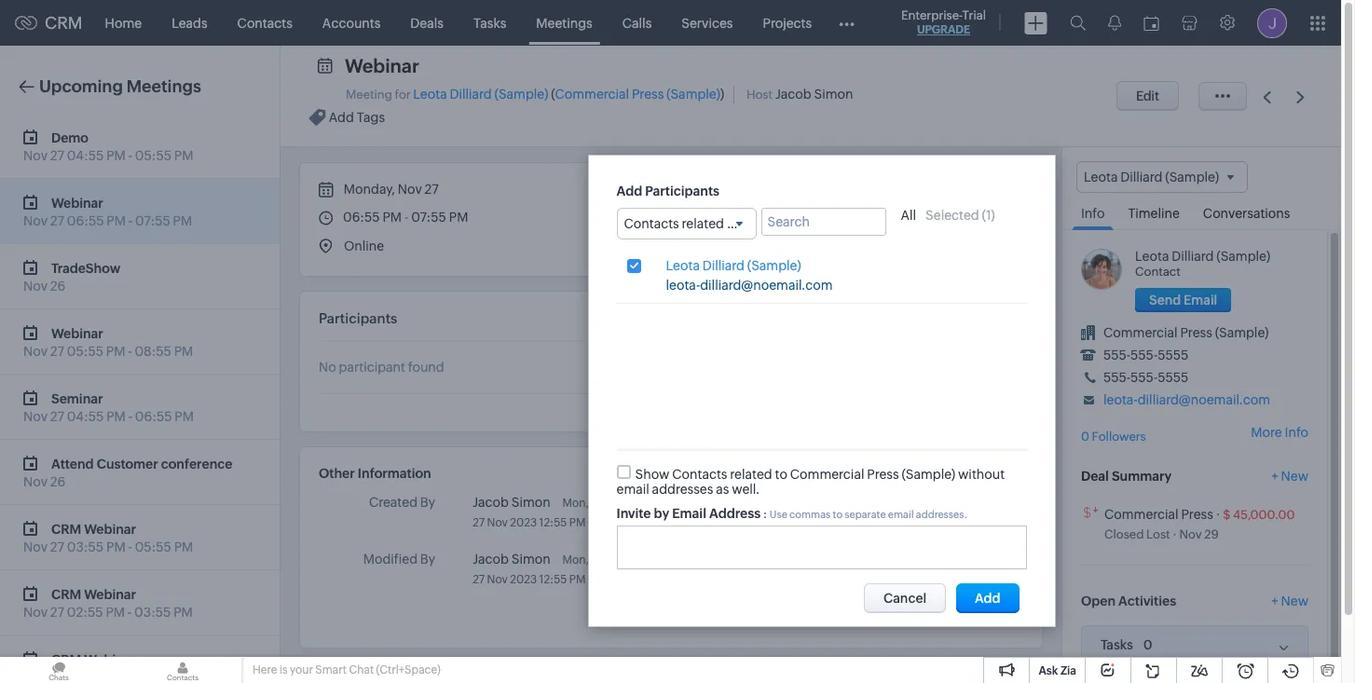 Task type: vqa. For each thing, say whether or not it's contained in the screenshot.
2023 for Created By
yes



Task type: locate. For each thing, give the bounding box(es) containing it.
crm for crm webinar nov 27 02:55 pm - 03:55 pm
[[51, 587, 81, 602]]

0 vertical spatial 26
[[50, 279, 66, 294]]

26 down attend in the left of the page
[[50, 474, 66, 489]]

dilliard for leota dilliard (sample) leota-dilliard@noemail.com
[[702, 258, 745, 273]]

ask
[[1039, 665, 1058, 678]]

0 horizontal spatial email
[[617, 482, 649, 496]]

26 down the tradeshow
[[50, 279, 66, 294]]

crm inside crm webinar nov 27 03:55 pm - 05:55 pm
[[51, 521, 81, 536]]

1 555-555-5555 from the top
[[1103, 348, 1189, 363]]

+ new down more info link
[[1272, 468, 1309, 483]]

pm
[[106, 148, 126, 163], [174, 148, 193, 163], [383, 210, 402, 225], [449, 210, 468, 225], [107, 213, 126, 228], [173, 213, 192, 228], [106, 344, 125, 359], [174, 344, 193, 359], [106, 409, 126, 424], [175, 409, 194, 424], [569, 516, 586, 529], [106, 540, 125, 555], [174, 540, 193, 555], [569, 573, 586, 586], [106, 605, 125, 620], [174, 605, 193, 620]]

press left 'all' link
[[819, 216, 851, 231]]

leota dilliard (sample) link down tasks link
[[413, 87, 548, 102]]

03:55 up "crm webinar" link
[[134, 605, 171, 620]]

0 vertical spatial )
[[720, 87, 724, 102]]

05:55 up 'webinar nov 27 06:55 pm - 07:55 pm'
[[135, 148, 171, 163]]

jacob for modified by
[[473, 552, 509, 567]]

04:55 for demo
[[67, 148, 104, 163]]

07:55 down demo nov 27 04:55 pm - 05:55 pm
[[135, 213, 170, 228]]

nov inside 'webinar nov 27 06:55 pm - 07:55 pm'
[[23, 213, 48, 228]]

related inside show contacts related to commercial press (sample) without email addresses as well.
[[730, 467, 772, 482]]

1 horizontal spatial meetings
[[536, 15, 592, 30]]

tasks link
[[458, 0, 521, 45]]

0 vertical spatial meetings
[[536, 15, 592, 30]]

1 vertical spatial new
[[1281, 593, 1309, 608]]

to right well.
[[775, 467, 787, 482]]

commercial up lost
[[1104, 507, 1179, 522]]

1 vertical spatial dilliard@noemail.com
[[1138, 393, 1270, 407]]

commercial press (sample) link up leota-dilliard@noemail.com 'link'
[[1103, 325, 1269, 340]]

1 vertical spatial (
[[982, 207, 986, 222]]

1 vertical spatial by
[[420, 552, 435, 567]]

nov inside tradeshow nov 26
[[23, 279, 48, 294]]

crm for crm webinar nov 27 03:55 pm - 05:55 pm
[[51, 521, 81, 536]]

leota down add participants on the top of the page
[[666, 258, 700, 273]]

+ new down 45,000.00
[[1272, 593, 1309, 608]]

tradeshow nov 26
[[23, 260, 120, 294]]

services link
[[667, 0, 748, 45]]

04:55
[[67, 148, 104, 163], [67, 409, 104, 424]]

06:55 inside seminar nov 27 04:55 pm - 06:55 pm
[[135, 409, 172, 424]]

tradeshow
[[51, 260, 120, 275]]

0 horizontal spatial commercial press (sample) link
[[555, 87, 720, 102]]

- right 02:55
[[128, 605, 132, 620]]

open
[[1081, 593, 1116, 608]]

(sample) inside show contacts related to commercial press (sample) without email addresses as well.
[[902, 467, 955, 482]]

contacts for contacts
[[237, 15, 292, 30]]

smart
[[315, 664, 347, 677]]

2 vertical spatial 05:55
[[135, 540, 171, 555]]

by right created
[[420, 495, 435, 510]]

dilliard down contacts related to commercial press (sample) field
[[702, 258, 745, 273]]

info left timeline
[[1081, 206, 1105, 221]]

1 horizontal spatial leota
[[666, 258, 700, 273]]

meeting
[[346, 88, 392, 102]]

commercial inside contacts related to commercial press (sample) field
[[742, 216, 816, 231]]

contacts up email
[[672, 467, 727, 482]]

press up separate
[[867, 467, 899, 482]]

2 by from the top
[[420, 552, 435, 567]]

nov
[[23, 148, 48, 163], [398, 182, 422, 197], [23, 213, 48, 228], [23, 279, 48, 294], [23, 344, 48, 359], [23, 409, 48, 424], [23, 474, 48, 489], [487, 516, 508, 529], [1179, 527, 1202, 541], [23, 540, 48, 555], [487, 573, 508, 586], [23, 605, 48, 620]]

add for add tags
[[329, 110, 354, 125]]

chat
[[349, 664, 374, 677]]

- down demo nov 27 04:55 pm - 05:55 pm
[[128, 213, 132, 228]]

nov inside commercial press · $ 45,000.00 closed lost · nov 29
[[1179, 527, 1202, 541]]

1 horizontal spatial dilliard@noemail.com
[[1138, 393, 1270, 407]]

1 vertical spatial 04:55
[[67, 409, 104, 424]]

04:55 down seminar
[[67, 409, 104, 424]]

1 vertical spatial 26
[[50, 474, 66, 489]]

05:55 up seminar
[[67, 344, 103, 359]]

dilliard@noemail.com
[[700, 277, 833, 292], [1138, 393, 1270, 407]]

email inside invite by email address : use commas to separate email addresses.
[[888, 509, 914, 520]]

- inside 'webinar nov 27 06:55 pm - 07:55 pm'
[[128, 213, 132, 228]]

1 vertical spatial email
[[888, 509, 914, 520]]

+ down 45,000.00
[[1272, 593, 1278, 608]]

0 horizontal spatial participants
[[319, 310, 397, 326]]

mon, 27 nov 2023 12:55 pm
[[473, 497, 589, 529], [473, 554, 589, 586]]

0 vertical spatial 12:55
[[539, 516, 567, 529]]

1 horizontal spatial email
[[888, 509, 914, 520]]

2 12:55 from the top
[[539, 573, 567, 586]]

home
[[105, 15, 142, 30]]

- inside crm webinar nov 27 03:55 pm - 05:55 pm
[[128, 540, 132, 555]]

dilliard@noemail.com down commercial press (sample)
[[1138, 393, 1270, 407]]

services
[[682, 15, 733, 30]]

· left $
[[1216, 507, 1220, 522]]

1 horizontal spatial leota dilliard (sample) link
[[666, 258, 801, 274]]

- left 08:55
[[128, 344, 132, 359]]

email inside show contacts related to commercial press (sample) without email addresses as well.
[[617, 482, 649, 496]]

more
[[1251, 425, 1282, 440]]

0 vertical spatial participants
[[645, 183, 720, 198]]

webinar down attend customer conference nov 26
[[84, 521, 136, 536]]

add for add participants
[[617, 183, 642, 198]]

dilliard right for
[[450, 87, 492, 102]]

leota right for
[[413, 87, 447, 102]]

simon for modified by
[[511, 552, 551, 567]]

1 horizontal spatial (
[[982, 207, 986, 222]]

jacob right modified by
[[473, 552, 509, 567]]

0 vertical spatial mon, 27 nov 2023 12:55 pm
[[473, 497, 589, 529]]

1 vertical spatial 555-555-5555
[[1103, 370, 1189, 385]]

2 jacob simon from the top
[[473, 552, 551, 567]]

jacob simon for modified by
[[473, 552, 551, 567]]

add tags
[[329, 110, 385, 125]]

0 horizontal spatial related
[[682, 216, 724, 231]]

to right commas
[[833, 509, 843, 520]]

projects link
[[748, 0, 827, 45]]

(sample) left 'host'
[[666, 87, 720, 102]]

0 vertical spatial simon
[[814, 87, 853, 102]]

2 horizontal spatial leota
[[1135, 249, 1169, 264]]

0 vertical spatial mon,
[[562, 497, 589, 510]]

27 inside 'webinar nov 27 06:55 pm - 07:55 pm'
[[50, 213, 64, 228]]

info inside 'link'
[[1081, 206, 1105, 221]]

0 vertical spatial new
[[1281, 468, 1309, 483]]

1 horizontal spatial ·
[[1216, 507, 1220, 522]]

related right as
[[730, 467, 772, 482]]

meetings down leads link
[[127, 76, 201, 96]]

1 vertical spatial 5555
[[1158, 370, 1189, 385]]

03:55 up crm webinar nov 27 02:55 pm - 03:55 pm
[[67, 540, 104, 555]]

0 vertical spatial info
[[1081, 206, 1105, 221]]

info right more
[[1285, 425, 1309, 440]]

1 2023 from the top
[[510, 516, 537, 529]]

+
[[1272, 468, 1278, 483], [1272, 593, 1278, 608]]

commercial up leota dilliard (sample) leota-dilliard@noemail.com
[[742, 216, 816, 231]]

upgrade
[[917, 23, 970, 36]]

29
[[1204, 527, 1219, 541]]

mon,
[[562, 497, 589, 510], [562, 554, 589, 567]]

jacob right 'host'
[[775, 87, 811, 102]]

meetings link
[[521, 0, 607, 45]]

1 jacob simon from the top
[[473, 495, 551, 510]]

5555 up leota-dilliard@noemail.com 'link'
[[1158, 370, 1189, 385]]

0 horizontal spatial leota-
[[666, 277, 700, 292]]

1 vertical spatial to
[[775, 467, 787, 482]]

1 vertical spatial +
[[1272, 593, 1278, 608]]

(sample) down contacts related to commercial press (sample)
[[747, 258, 801, 273]]

04:55 down demo
[[67, 148, 104, 163]]

27 inside seminar nov 27 04:55 pm - 06:55 pm
[[50, 409, 64, 424]]

deals
[[410, 15, 444, 30]]

2 horizontal spatial 06:55
[[343, 210, 380, 225]]

attend
[[51, 456, 94, 471]]

leota
[[413, 87, 447, 102], [1135, 249, 1169, 264], [666, 258, 700, 273]]

dilliard@noemail.com inside leota dilliard (sample) leota-dilliard@noemail.com
[[700, 277, 833, 292]]

webinar inside webinar nov 27 05:55 pm - 08:55 pm
[[51, 326, 103, 341]]

5555 down commercial press (sample)
[[1158, 348, 1189, 363]]

None button
[[1117, 81, 1179, 111], [1135, 288, 1231, 312], [956, 583, 1019, 613], [1117, 81, 1179, 111], [1135, 288, 1231, 312], [956, 583, 1019, 613]]

meetings
[[536, 15, 592, 30], [127, 76, 201, 96]]

2 04:55 from the top
[[67, 409, 104, 424]]

2 vertical spatial jacob
[[473, 552, 509, 567]]

1 vertical spatial leota-
[[1103, 393, 1138, 407]]

chats image
[[0, 657, 117, 683]]

crm
[[45, 13, 83, 33], [51, 521, 81, 536], [51, 587, 81, 602], [51, 652, 81, 667]]

tags
[[357, 110, 385, 125]]

commercial press (sample) link down calls at the left top of the page
[[555, 87, 720, 102]]

contacts for contacts related to commercial press (sample)
[[624, 216, 679, 231]]

demo nov 27 04:55 pm - 05:55 pm
[[23, 130, 193, 163]]

your
[[290, 664, 313, 677]]

crm down attend in the left of the page
[[51, 521, 81, 536]]

0 vertical spatial related
[[682, 216, 724, 231]]

0 vertical spatial 05:55
[[135, 148, 171, 163]]

) left 'host'
[[720, 87, 724, 102]]

0 vertical spatial dilliard@noemail.com
[[700, 277, 833, 292]]

commercial press (sample)
[[1103, 325, 1269, 340]]

crm left home
[[45, 13, 83, 33]]

-
[[128, 148, 132, 163], [404, 210, 408, 225], [128, 213, 132, 228], [128, 344, 132, 359], [128, 409, 132, 424], [128, 540, 132, 555], [128, 605, 132, 620]]

05:55 up crm webinar nov 27 02:55 pm - 03:55 pm
[[135, 540, 171, 555]]

new down more info link
[[1281, 468, 1309, 483]]

2 mon, 27 nov 2023 12:55 pm from the top
[[473, 554, 589, 586]]

1 vertical spatial 03:55
[[134, 605, 171, 620]]

nov inside demo nov 27 04:55 pm - 05:55 pm
[[23, 148, 48, 163]]

45,000.00
[[1233, 508, 1295, 522]]

leota for leota dilliard (sample) leota-dilliard@noemail.com
[[666, 258, 700, 273]]

1 horizontal spatial to
[[775, 467, 787, 482]]

1 horizontal spatial dilliard
[[702, 258, 745, 273]]

1 vertical spatial 2023
[[510, 573, 537, 586]]

26
[[50, 279, 66, 294], [50, 474, 66, 489]]

leota for leota dilliard (sample) contact
[[1135, 249, 1169, 264]]

1 vertical spatial 12:55
[[539, 573, 567, 586]]

·
[[1216, 507, 1220, 522], [1173, 527, 1177, 541]]

leota dilliard (sample) contact
[[1135, 249, 1270, 279]]

0 vertical spatial 04:55
[[67, 148, 104, 163]]

leota-dilliard@noemail.com link
[[1103, 393, 1270, 407]]

webinar down demo nov 27 04:55 pm - 05:55 pm
[[51, 195, 103, 210]]

2023
[[510, 516, 537, 529], [510, 573, 537, 586]]

2 horizontal spatial leota dilliard (sample) link
[[1135, 249, 1270, 264]]

0 horizontal spatial to
[[727, 216, 739, 231]]

(sample) left selected
[[853, 216, 907, 231]]

1 12:55 from the top
[[539, 516, 567, 529]]

jacob for created by
[[473, 495, 509, 510]]

1 04:55 from the top
[[67, 148, 104, 163]]

2 horizontal spatial dilliard
[[1172, 249, 1214, 264]]

1 horizontal spatial 06:55
[[135, 409, 172, 424]]

2 vertical spatial simon
[[511, 552, 551, 567]]

Search text field
[[761, 207, 886, 235]]

nov inside seminar nov 27 04:55 pm - 06:55 pm
[[23, 409, 48, 424]]

related
[[682, 216, 724, 231], [730, 467, 772, 482]]

crm down 02:55
[[51, 652, 81, 667]]

email right separate
[[888, 509, 914, 520]]

0 vertical spatial 5555
[[1158, 348, 1189, 363]]

1 mon, 27 nov 2023 12:55 pm from the top
[[473, 497, 589, 529]]

06:55 pm - 07:55 pm
[[343, 210, 468, 225]]

online
[[344, 239, 384, 253]]

0 vertical spatial jacob
[[775, 87, 811, 102]]

addresses.
[[916, 509, 967, 520]]

leota inside leota dilliard (sample) leota-dilliard@noemail.com
[[666, 258, 700, 273]]

zia
[[1061, 665, 1076, 678]]

555-555-5555 up leota-dilliard@noemail.com 'link'
[[1103, 370, 1189, 385]]

meetings left calls link
[[536, 15, 592, 30]]

2 vertical spatial to
[[833, 509, 843, 520]]

participants up participant
[[319, 310, 397, 326]]

contacts down add participants on the top of the page
[[624, 216, 679, 231]]

to up leota dilliard (sample) leota-dilliard@noemail.com
[[727, 216, 739, 231]]

2 vertical spatial contacts
[[672, 467, 727, 482]]

1 vertical spatial related
[[730, 467, 772, 482]]

2 26 from the top
[[50, 474, 66, 489]]

use
[[770, 509, 787, 520]]

0 vertical spatial 03:55
[[67, 540, 104, 555]]

info
[[1081, 206, 1105, 221], [1285, 425, 1309, 440]]

0 vertical spatial jacob simon
[[473, 495, 551, 510]]

) right selected
[[991, 207, 995, 222]]

1 vertical spatial ·
[[1173, 527, 1177, 541]]

+ up 45,000.00
[[1272, 468, 1278, 483]]

crm inside crm webinar nov 27 02:55 pm - 03:55 pm
[[51, 587, 81, 602]]

dilliard up contact
[[1172, 249, 1214, 264]]

1 vertical spatial mon, 27 nov 2023 12:55 pm
[[473, 554, 589, 586]]

mon, for modified by
[[562, 554, 589, 567]]

- up crm webinar nov 27 02:55 pm - 03:55 pm
[[128, 540, 132, 555]]

1 new from the top
[[1281, 468, 1309, 483]]

1 + new from the top
[[1272, 468, 1309, 483]]

deal summary
[[1081, 468, 1172, 483]]

(sample) inside leota dilliard (sample) contact
[[1217, 249, 1270, 264]]

0 vertical spatial add
[[329, 110, 354, 125]]

jacob
[[775, 87, 811, 102], [473, 495, 509, 510], [473, 552, 509, 567]]

05:55 inside webinar nov 27 05:55 pm - 08:55 pm
[[67, 344, 103, 359]]

commercial press (sample) link
[[555, 87, 720, 102], [1103, 325, 1269, 340]]

accounts link
[[307, 0, 395, 45]]

simon for created by
[[511, 495, 551, 510]]

0 horizontal spatial info
[[1081, 206, 1105, 221]]

0 vertical spatial 555-555-5555
[[1103, 348, 1189, 363]]

1 26 from the top
[[50, 279, 66, 294]]

1 horizontal spatial commercial press (sample) link
[[1103, 325, 1269, 340]]

dilliard inside leota dilliard (sample) contact
[[1172, 249, 1214, 264]]

- up customer
[[128, 409, 132, 424]]

1 vertical spatial add
[[617, 183, 642, 198]]

27 inside crm webinar nov 27 03:55 pm - 05:55 pm
[[50, 540, 64, 555]]

- inside demo nov 27 04:55 pm - 05:55 pm
[[128, 148, 132, 163]]

contacts right the leads
[[237, 15, 292, 30]]

0 vertical spatial to
[[727, 216, 739, 231]]

0 horizontal spatial 07:55
[[135, 213, 170, 228]]

previous record image
[[1263, 91, 1271, 103]]

webinar
[[345, 55, 419, 76], [51, 195, 103, 210], [51, 326, 103, 341], [84, 521, 136, 536], [84, 587, 136, 602], [84, 652, 136, 667]]

nov inside attend customer conference nov 26
[[23, 474, 48, 489]]

webinar down tradeshow nov 26
[[51, 326, 103, 341]]

dilliard@noemail.com down contacts related to commercial press (sample)
[[700, 277, 833, 292]]

contacts inside field
[[624, 216, 679, 231]]

(sample) down conversations
[[1217, 249, 1270, 264]]

5555
[[1158, 348, 1189, 363], [1158, 370, 1189, 385]]

06:55 up the tradeshow
[[67, 213, 104, 228]]

webinar inside crm webinar nov 27 03:55 pm - 05:55 pm
[[84, 521, 136, 536]]

1 by from the top
[[420, 495, 435, 510]]

deal
[[1081, 468, 1109, 483]]

- up 'webinar nov 27 06:55 pm - 07:55 pm'
[[128, 148, 132, 163]]

0 vertical spatial + new
[[1272, 468, 1309, 483]]

activities
[[1118, 593, 1176, 608]]

1 vertical spatial jacob simon
[[473, 552, 551, 567]]

1 mon, from the top
[[562, 497, 589, 510]]

new down 45,000.00
[[1281, 593, 1309, 608]]

commas
[[789, 509, 831, 520]]

07:55 down monday, nov 27
[[411, 210, 446, 225]]

1 vertical spatial + new
[[1272, 593, 1309, 608]]

1 5555 from the top
[[1158, 348, 1189, 363]]

1 vertical spatial 05:55
[[67, 344, 103, 359]]

0 vertical spatial email
[[617, 482, 649, 496]]

webinar up 02:55
[[84, 587, 136, 602]]

06:55 up online
[[343, 210, 380, 225]]

add participants
[[617, 183, 720, 198]]

1 horizontal spatial related
[[730, 467, 772, 482]]

( right selected
[[982, 207, 986, 222]]

12:55 for created by
[[539, 516, 567, 529]]

2 + new from the top
[[1272, 593, 1309, 608]]

addresses
[[652, 482, 713, 496]]

next record image
[[1296, 91, 1308, 103]]

is
[[279, 664, 288, 677]]

- inside seminar nov 27 04:55 pm - 06:55 pm
[[128, 409, 132, 424]]

· right lost
[[1173, 527, 1177, 541]]

( down meetings link
[[551, 87, 555, 102]]

0 horizontal spatial meetings
[[127, 76, 201, 96]]

leota-
[[666, 277, 700, 292], [1103, 393, 1138, 407]]

27 inside demo nov 27 04:55 pm - 05:55 pm
[[50, 148, 64, 163]]

jacob simon
[[473, 495, 551, 510], [473, 552, 551, 567]]

leota dilliard (sample) link down contacts related to commercial press (sample) field
[[666, 258, 801, 274]]

12:55
[[539, 516, 567, 529], [539, 573, 567, 586]]

0 vertical spatial contacts
[[237, 15, 292, 30]]

to
[[727, 216, 739, 231], [775, 467, 787, 482], [833, 509, 843, 520]]

press up 29 at bottom right
[[1181, 507, 1213, 522]]

calls
[[622, 15, 652, 30]]

crm up 02:55
[[51, 587, 81, 602]]

commercial
[[555, 87, 629, 102], [742, 216, 816, 231], [1103, 325, 1178, 340], [790, 467, 864, 482], [1104, 507, 1179, 522]]

2 mon, from the top
[[562, 554, 589, 567]]

0 horizontal spatial 06:55
[[67, 213, 104, 228]]

related down add participants on the top of the page
[[682, 216, 724, 231]]

leota inside leota dilliard (sample) contact
[[1135, 249, 1169, 264]]

12:55 for modified by
[[539, 573, 567, 586]]

1 vertical spatial mon,
[[562, 554, 589, 567]]

0 horizontal spatial 03:55
[[67, 540, 104, 555]]

commercial up commas
[[790, 467, 864, 482]]

1 vertical spatial contacts
[[624, 216, 679, 231]]

04:55 inside demo nov 27 04:55 pm - 05:55 pm
[[67, 148, 104, 163]]

email up invite on the left
[[617, 482, 649, 496]]

27
[[50, 148, 64, 163], [425, 182, 439, 197], [50, 213, 64, 228], [50, 344, 64, 359], [50, 409, 64, 424], [473, 516, 485, 529], [50, 540, 64, 555], [473, 573, 485, 586], [50, 605, 64, 620]]

0 vertical spatial (
[[551, 87, 555, 102]]

nov inside crm webinar nov 27 03:55 pm - 05:55 pm
[[23, 540, 48, 555]]

1 horizontal spatial add
[[617, 183, 642, 198]]

webinar nov 27 06:55 pm - 07:55 pm
[[23, 195, 192, 228]]

press
[[632, 87, 664, 102], [819, 216, 851, 231], [1180, 325, 1212, 340], [867, 467, 899, 482], [1181, 507, 1213, 522]]

monday,
[[344, 182, 395, 197]]

by right modified
[[420, 552, 435, 567]]

signals element
[[1097, 0, 1132, 46]]

contacts link
[[222, 0, 307, 45]]

2 horizontal spatial to
[[833, 509, 843, 520]]

leota dilliard (sample) link up contact
[[1135, 249, 1270, 264]]

0 vertical spatial commercial press (sample) link
[[555, 87, 720, 102]]

(
[[551, 87, 555, 102], [982, 207, 986, 222]]

1 horizontal spatial )
[[991, 207, 995, 222]]

signals image
[[1108, 15, 1121, 31]]

04:55 inside seminar nov 27 04:55 pm - 06:55 pm
[[67, 409, 104, 424]]

dilliard inside leota dilliard (sample) leota-dilliard@noemail.com
[[702, 258, 745, 273]]

1 horizontal spatial info
[[1285, 425, 1309, 440]]

0 horizontal spatial add
[[329, 110, 354, 125]]

info link
[[1072, 193, 1114, 230]]

0 vertical spatial by
[[420, 495, 435, 510]]

timeline
[[1128, 206, 1180, 221]]

(sample) up addresses.
[[902, 467, 955, 482]]

06:55 up customer
[[135, 409, 172, 424]]

0 vertical spatial +
[[1272, 468, 1278, 483]]

0 horizontal spatial dilliard@noemail.com
[[700, 277, 833, 292]]

leota up contact
[[1135, 249, 1169, 264]]

jacob right created by
[[473, 495, 509, 510]]

upcoming
[[39, 76, 123, 96]]

to inside invite by email address : use commas to separate email addresses.
[[833, 509, 843, 520]]

participants up contacts related to commercial press (sample) field
[[645, 183, 720, 198]]

2 2023 from the top
[[510, 573, 537, 586]]

mon, 27 nov 2023 12:55 pm for created by
[[473, 497, 589, 529]]

04:55 for seminar
[[67, 409, 104, 424]]

555-555-5555 down commercial press (sample)
[[1103, 348, 1189, 363]]



Task type: describe. For each thing, give the bounding box(es) containing it.
crm for crm webinar
[[51, 652, 81, 667]]

demo
[[51, 130, 88, 145]]

here
[[253, 664, 277, 677]]

nov inside webinar nov 27 05:55 pm - 08:55 pm
[[23, 344, 48, 359]]

projects
[[763, 15, 812, 30]]

show contacts related to commercial press (sample) without email addresses as well.
[[617, 467, 1005, 496]]

created by
[[369, 495, 435, 510]]

monday, nov 27
[[341, 182, 439, 197]]

26 inside attend customer conference nov 26
[[50, 474, 66, 489]]

dilliard for leota dilliard (sample) contact
[[1172, 249, 1214, 264]]

seminar
[[51, 391, 103, 406]]

invite by email address : use commas to separate email addresses.
[[617, 506, 967, 521]]

lost
[[1146, 527, 1170, 541]]

all link
[[901, 207, 916, 222]]

press up leota-dilliard@noemail.com 'link'
[[1180, 325, 1212, 340]]

press inside field
[[819, 216, 851, 231]]

related inside field
[[682, 216, 724, 231]]

(sample) down tasks link
[[494, 87, 548, 102]]

commercial press · $ 45,000.00 closed lost · nov 29
[[1104, 507, 1295, 541]]

$
[[1223, 508, 1231, 522]]

press inside show contacts related to commercial press (sample) without email addresses as well.
[[867, 467, 899, 482]]

webinar inside crm webinar nov 27 02:55 pm - 03:55 pm
[[84, 587, 136, 602]]

commercial press link
[[1104, 507, 1213, 522]]

contacts image
[[124, 657, 241, 683]]

2 new from the top
[[1281, 593, 1309, 608]]

all selected ( 1 )
[[901, 207, 995, 222]]

conversations link
[[1194, 193, 1300, 229]]

1 horizontal spatial participants
[[645, 183, 720, 198]]

to inside field
[[727, 216, 739, 231]]

information
[[358, 466, 431, 481]]

0 horizontal spatial )
[[720, 87, 724, 102]]

26 inside tradeshow nov 26
[[50, 279, 66, 294]]

2 555-555-5555 from the top
[[1103, 370, 1189, 385]]

mon, 27 nov 2023 12:55 pm for modified by
[[473, 554, 589, 586]]

leota- inside leota dilliard (sample) leota-dilliard@noemail.com
[[666, 277, 700, 292]]

crm for crm
[[45, 13, 83, 33]]

host
[[746, 88, 773, 102]]

by for modified by
[[420, 552, 435, 567]]

nov inside crm webinar nov 27 02:55 pm - 03:55 pm
[[23, 605, 48, 620]]

Contacts related to Commercial Press (Sample) field
[[617, 207, 907, 239]]

0 horizontal spatial leota
[[413, 87, 447, 102]]

1 vertical spatial )
[[991, 207, 995, 222]]

0 horizontal spatial ·
[[1173, 527, 1177, 541]]

followers
[[1092, 430, 1146, 444]]

by for created by
[[420, 495, 435, 510]]

06:55 inside 'webinar nov 27 06:55 pm - 07:55 pm'
[[67, 213, 104, 228]]

0 vertical spatial ·
[[1216, 507, 1220, 522]]

seminar nov 27 04:55 pm - 06:55 pm
[[23, 391, 194, 424]]

leota-dilliard@noemail.com
[[1103, 393, 1270, 407]]

webinar nov 27 05:55 pm - 08:55 pm
[[23, 326, 193, 359]]

2023 for created by
[[510, 516, 537, 529]]

press inside commercial press · $ 45,000.00 closed lost · nov 29
[[1181, 507, 1213, 522]]

08:55
[[135, 344, 171, 359]]

timeline link
[[1119, 193, 1189, 229]]

(sample) down leota dilliard (sample) contact
[[1215, 325, 1269, 340]]

selected
[[926, 207, 979, 222]]

+ new link
[[1272, 468, 1309, 493]]

webinar down 02:55
[[84, 652, 136, 667]]

email
[[672, 506, 706, 521]]

05:55 inside crm webinar nov 27 03:55 pm - 05:55 pm
[[135, 540, 171, 555]]

press down calls at the left top of the page
[[632, 87, 664, 102]]

mon, for created by
[[562, 497, 589, 510]]

to inside show contacts related to commercial press (sample) without email addresses as well.
[[775, 467, 787, 482]]

02:55
[[67, 605, 103, 620]]

attend customer conference nov 26
[[23, 456, 232, 489]]

as
[[716, 482, 729, 496]]

leota dilliard (sample) link for leota dilliard (sample) leota-dilliard@noemail.com
[[666, 258, 801, 274]]

invite
[[617, 506, 651, 521]]

0 horizontal spatial dilliard
[[450, 87, 492, 102]]

meeting for leota dilliard (sample) ( commercial press (sample) )
[[346, 87, 724, 102]]

enterprise-
[[901, 8, 962, 22]]

03:55 inside crm webinar nov 27 03:55 pm - 05:55 pm
[[67, 540, 104, 555]]

leota dilliard (sample) leota-dilliard@noemail.com
[[666, 258, 833, 292]]

1 + from the top
[[1272, 468, 1278, 483]]

all
[[901, 207, 916, 222]]

0 horizontal spatial (
[[551, 87, 555, 102]]

without
[[958, 467, 1005, 482]]

open activities
[[1081, 593, 1176, 608]]

webinar up meeting
[[345, 55, 419, 76]]

created
[[369, 495, 418, 510]]

1 horizontal spatial 07:55
[[411, 210, 446, 225]]

1 vertical spatial commercial press (sample) link
[[1103, 325, 1269, 340]]

trial
[[962, 8, 986, 22]]

tasks
[[473, 15, 506, 30]]

conversations
[[1203, 206, 1290, 221]]

more info
[[1251, 425, 1309, 440]]

modified by
[[363, 552, 435, 567]]

0 horizontal spatial leota dilliard (sample) link
[[413, 87, 548, 102]]

1 horizontal spatial leota-
[[1103, 393, 1138, 407]]

conference
[[161, 456, 232, 471]]

leota dilliard (sample) link for leota dilliard (sample) contact
[[1135, 249, 1270, 264]]

- down monday, nov 27
[[404, 210, 408, 225]]

home link
[[90, 0, 157, 45]]

1 vertical spatial info
[[1285, 425, 1309, 440]]

03:55 inside crm webinar nov 27 02:55 pm - 03:55 pm
[[134, 605, 171, 620]]

found
[[408, 360, 444, 375]]

webinar inside 'webinar nov 27 06:55 pm - 07:55 pm'
[[51, 195, 103, 210]]

(sample) inside field
[[853, 216, 907, 231]]

deals link
[[395, 0, 458, 45]]

27 inside webinar nov 27 05:55 pm - 08:55 pm
[[50, 344, 64, 359]]

commercial inside show contacts related to commercial press (sample) without email addresses as well.
[[790, 467, 864, 482]]

2 + from the top
[[1272, 593, 1278, 608]]

contact
[[1135, 265, 1181, 279]]

other information
[[319, 466, 431, 481]]

by
[[654, 506, 669, 521]]

27 inside crm webinar nov 27 02:55 pm - 03:55 pm
[[50, 605, 64, 620]]

crm webinar link
[[9, 650, 270, 683]]

crm link
[[15, 13, 83, 33]]

- inside crm webinar nov 27 02:55 pm - 03:55 pm
[[128, 605, 132, 620]]

07:55 inside 'webinar nov 27 06:55 pm - 07:55 pm'
[[135, 213, 170, 228]]

2023 for modified by
[[510, 573, 537, 586]]

05:55 inside demo nov 27 04:55 pm - 05:55 pm
[[135, 148, 171, 163]]

other
[[319, 466, 355, 481]]

- inside webinar nov 27 05:55 pm - 08:55 pm
[[128, 344, 132, 359]]

:
[[763, 507, 767, 521]]

cancel
[[883, 591, 927, 605]]

well.
[[732, 482, 760, 496]]

no
[[319, 360, 336, 375]]

commercial down meetings link
[[555, 87, 629, 102]]

here is your smart chat (ctrl+space)
[[253, 664, 441, 677]]

upcoming meetings
[[39, 76, 201, 96]]

ask zia
[[1039, 665, 1076, 678]]

host jacob simon
[[746, 87, 853, 102]]

jacob simon for created by
[[473, 495, 551, 510]]

show
[[635, 467, 670, 482]]

(sample) inside leota dilliard (sample) leota-dilliard@noemail.com
[[747, 258, 801, 273]]

more info link
[[1251, 425, 1309, 440]]

2 5555 from the top
[[1158, 370, 1189, 385]]

contacts inside show contacts related to commercial press (sample) without email addresses as well.
[[672, 467, 727, 482]]

crm webinar nov 27 03:55 pm - 05:55 pm
[[23, 521, 193, 555]]

for
[[395, 88, 411, 102]]

cancel link
[[864, 583, 946, 613]]

enterprise-trial upgrade
[[901, 8, 986, 36]]

commercial inside commercial press · $ 45,000.00 closed lost · nov 29
[[1104, 507, 1179, 522]]

commercial down contact
[[1103, 325, 1178, 340]]

leads
[[172, 15, 207, 30]]



